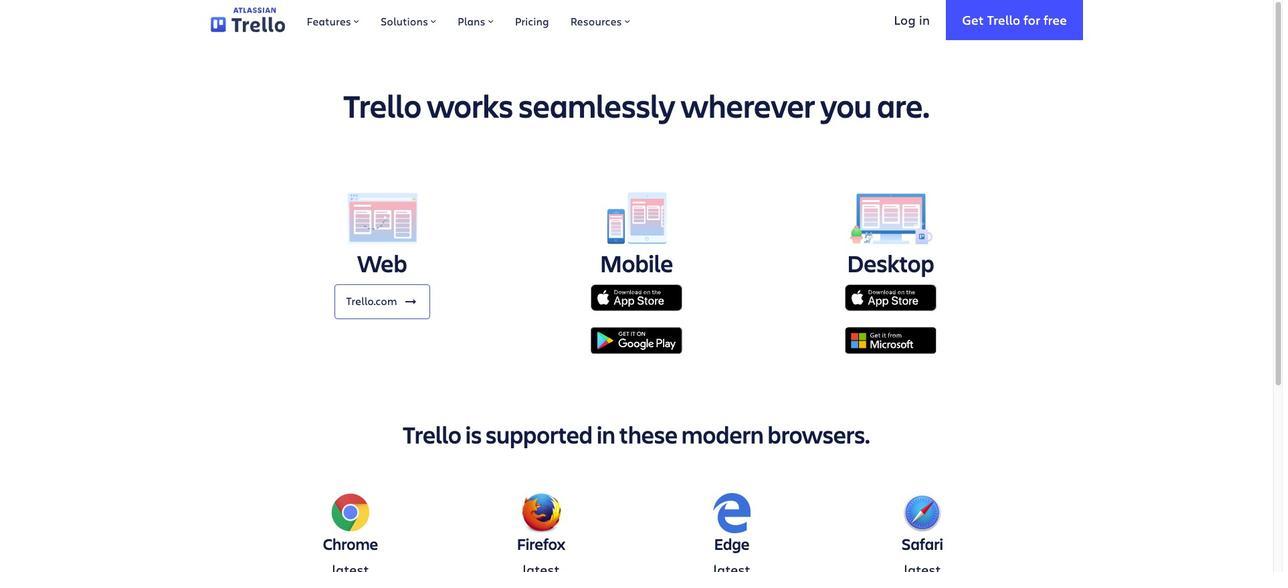 Task type: describe. For each thing, give the bounding box(es) containing it.
edge
[[715, 533, 750, 555]]

features
[[307, 14, 351, 28]]

is
[[466, 418, 482, 450]]

for
[[1024, 11, 1041, 28]]

works
[[427, 84, 513, 127]]

download on the app store image for mobile
[[591, 284, 683, 311]]

get
[[963, 11, 984, 28]]

plans button
[[447, 0, 504, 40]]

resources
[[571, 14, 622, 28]]

wherever
[[681, 84, 816, 127]]

mobile image
[[595, 190, 679, 247]]

pricing link
[[504, 0, 560, 40]]

get trello for free link
[[947, 0, 1084, 40]]

get trello for free
[[963, 11, 1068, 28]]

trello is supported in these modern browsers.
[[403, 418, 871, 450]]

free
[[1044, 11, 1068, 28]]

chrome
[[323, 533, 378, 555]]

safari
[[902, 533, 944, 555]]

mobile
[[600, 247, 674, 279]]

resources button
[[560, 0, 641, 40]]

firefox image
[[521, 493, 562, 533]]

0 vertical spatial trello
[[988, 11, 1021, 28]]

you
[[821, 84, 872, 127]]

edge image
[[712, 493, 752, 533]]

modern
[[682, 418, 764, 450]]

safari image
[[903, 493, 943, 533]]

log in link
[[878, 0, 947, 40]]

seamlessly
[[519, 84, 676, 127]]

supported
[[486, 418, 593, 450]]



Task type: locate. For each thing, give the bounding box(es) containing it.
firefox
[[517, 533, 566, 555]]

download on the app store image for desktop
[[845, 284, 937, 311]]

1 vertical spatial trello
[[344, 84, 422, 127]]

1 vertical spatial in
[[597, 418, 616, 450]]

in left the "these"
[[597, 418, 616, 450]]

plans
[[458, 14, 486, 28]]

trello.com link
[[335, 284, 430, 319]]

in right log
[[919, 11, 931, 28]]

pricing
[[515, 14, 549, 28]]

get it from microsoft image
[[845, 327, 937, 354]]

2 vertical spatial trello
[[403, 418, 462, 450]]

atlassian trello image
[[211, 8, 285, 33]]

features button
[[296, 0, 370, 40]]

are.
[[878, 84, 930, 127]]

trello
[[988, 11, 1021, 28], [344, 84, 422, 127], [403, 418, 462, 450]]

web image
[[341, 190, 424, 247]]

web
[[358, 247, 407, 279]]

solutions button
[[370, 0, 447, 40]]

in inside log in link
[[919, 11, 931, 28]]

download on the app store image down desktop
[[845, 284, 937, 311]]

chrome image
[[331, 493, 371, 533]]

in
[[919, 11, 931, 28], [597, 418, 616, 450]]

trello.com
[[346, 294, 397, 308]]

get it on google play image
[[591, 327, 683, 354]]

1 download on the app store image from the left
[[591, 284, 683, 311]]

these
[[620, 418, 678, 450]]

1 horizontal spatial in
[[919, 11, 931, 28]]

0 horizontal spatial download on the app store image
[[591, 284, 683, 311]]

log in
[[894, 11, 931, 28]]

trello works seamlessly wherever you are.
[[344, 84, 930, 127]]

1 horizontal spatial download on the app store image
[[845, 284, 937, 311]]

desktop
[[848, 247, 935, 279]]

log
[[894, 11, 916, 28]]

download on the app store image down mobile
[[591, 284, 683, 311]]

trello for trello is supported in these modern browsers.
[[403, 418, 462, 450]]

0 vertical spatial in
[[919, 11, 931, 28]]

trello for trello works seamlessly wherever you are.
[[344, 84, 422, 127]]

browsers.
[[768, 418, 871, 450]]

desktop image
[[849, 190, 933, 247]]

download on the app store image
[[591, 284, 683, 311], [845, 284, 937, 311]]

solutions
[[381, 14, 428, 28]]

0 horizontal spatial in
[[597, 418, 616, 450]]

2 download on the app store image from the left
[[845, 284, 937, 311]]



Task type: vqa. For each thing, say whether or not it's contained in the screenshot.
the "Pricing" 'link'
yes



